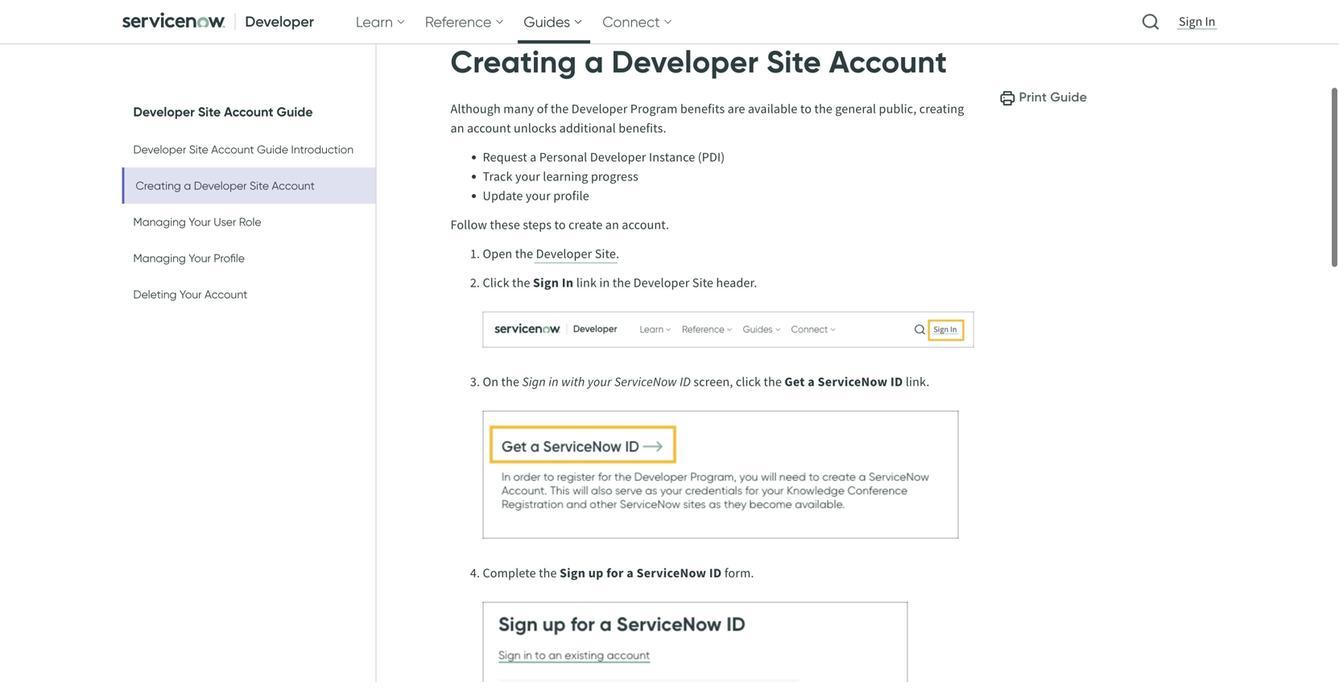 Task type: locate. For each thing, give the bounding box(es) containing it.
guides
[[524, 13, 571, 31]]

reference button
[[419, 0, 511, 44]]

connect button
[[596, 0, 680, 44]]

learn
[[356, 13, 393, 31]]

learn button
[[350, 0, 412, 44]]

reference
[[425, 13, 492, 31]]

sign in button
[[1176, 13, 1219, 31]]



Task type: vqa. For each thing, say whether or not it's contained in the screenshot.
ServicePortal delegate widget Link
no



Task type: describe. For each thing, give the bounding box(es) containing it.
in
[[1206, 13, 1216, 29]]

connect
[[603, 13, 660, 31]]

sign
[[1179, 13, 1203, 29]]

developer link
[[116, 0, 324, 44]]

developer
[[245, 12, 314, 31]]

guides button
[[518, 0, 590, 44]]

sign in
[[1179, 13, 1216, 29]]



